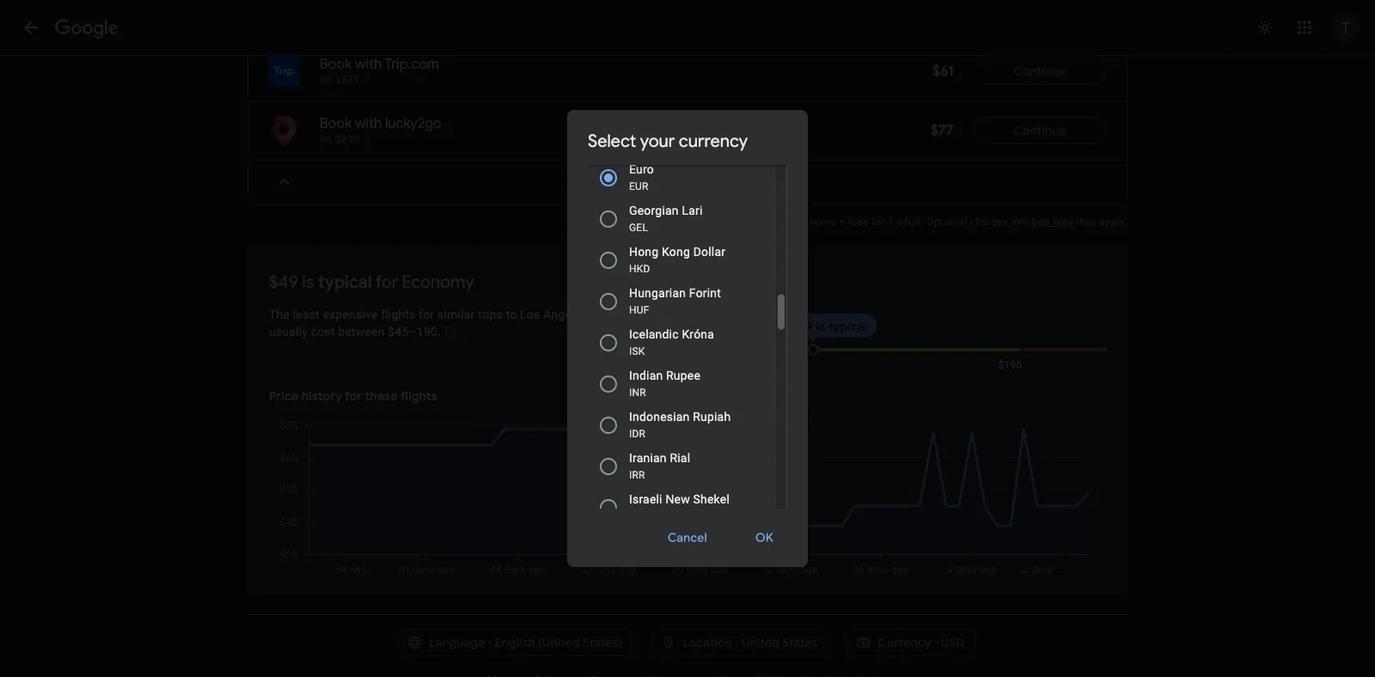 Task type: locate. For each thing, give the bounding box(es) containing it.
go back image
[[21, 17, 41, 38]]

$190
[[998, 359, 1023, 371]]

fees right +
[[848, 216, 869, 228]]

eur
[[629, 181, 649, 193]]

0 horizontal spatial fees
[[848, 216, 869, 228]]

and
[[1012, 216, 1029, 228]]

with up b6 2835 text field at the left top
[[355, 55, 382, 73]]

2 book from the top
[[320, 115, 352, 132]]

continue
[[1014, 64, 1067, 79], [1014, 123, 1067, 138]]

0 vertical spatial with
[[355, 55, 382, 73]]

0 horizontal spatial $49
[[269, 271, 298, 293]]

1 horizontal spatial typical
[[829, 319, 868, 334]]

$45–190.
[[388, 325, 441, 339]]

1 vertical spatial book
[[320, 115, 352, 132]]

0 horizontal spatial is
[[302, 271, 314, 293]]

with for trip.com
[[355, 55, 382, 73]]

hungarian forint huf
[[629, 286, 721, 316]]

optional
[[927, 216, 967, 228]]

Flight number B6 2835 text field
[[320, 74, 360, 86]]

b6 for book with lucky2go
[[320, 133, 333, 145]]

2 2835 from the top
[[335, 133, 360, 145]]

2835 inside book with lucky2go b6 2835
[[335, 133, 360, 145]]

1 continue button from the top
[[974, 58, 1106, 85]]

expensive
[[323, 307, 378, 322]]

2 with from the top
[[355, 115, 382, 132]]

apply.
[[1100, 216, 1128, 228]]

with inside book with trip.com b6 2835
[[355, 55, 382, 73]]

prices
[[697, 216, 727, 228]]

1 book from the top
[[320, 55, 352, 73]]

flights
[[381, 307, 416, 322], [401, 389, 437, 404]]

0 vertical spatial is
[[302, 271, 314, 293]]

between
[[338, 325, 385, 339]]

book up b6 2835 text field at the left top
[[320, 55, 352, 73]]

may
[[1077, 216, 1097, 228]]

0 vertical spatial $49
[[269, 271, 298, 293]]

book with trip.com b6 2835
[[320, 55, 439, 86]]

for up expensive
[[376, 271, 398, 293]]

with
[[355, 55, 382, 73], [355, 115, 382, 132]]

2 continue button from the top
[[974, 117, 1106, 144]]

book inside book with trip.com b6 2835
[[320, 55, 352, 73]]

learn more about price insights image
[[444, 325, 458, 339]]

states
[[782, 635, 818, 651]]

typical
[[318, 271, 372, 293], [829, 319, 868, 334]]

is
[[302, 271, 314, 293], [816, 319, 826, 334]]

b6 down b6 2835 text field at the left top
[[320, 133, 333, 145]]

iranian
[[629, 451, 667, 465]]

b6 inside book with trip.com b6 2835
[[320, 74, 333, 86]]

select your currency
[[588, 130, 748, 152]]

english
[[495, 635, 535, 651]]

is for $49 is typical for economy
[[302, 271, 314, 293]]

cancel
[[668, 530, 707, 546]]

fees right bag
[[1053, 216, 1074, 228]]

bag fees button
[[1032, 216, 1074, 228]]

book inside book with lucky2go b6 2835
[[320, 115, 352, 132]]

for inside the least expensive flights for similar trips to los angeles usually cost between $45–190.
[[419, 307, 435, 322]]

1 vertical spatial continue button
[[974, 117, 1106, 144]]

61 US dollars text field
[[933, 62, 954, 80]]

2835
[[335, 74, 360, 86], [335, 133, 360, 145]]

fees
[[848, 216, 869, 228], [1053, 216, 1074, 228]]

book with lucky2go b6 2835
[[320, 115, 442, 145]]

continue button
[[974, 58, 1106, 85], [974, 117, 1106, 144]]

israeli new shekel
[[629, 492, 730, 506]]

rial
[[670, 451, 691, 465]]

(united
[[538, 635, 580, 651]]

continue for $61
[[1014, 64, 1067, 79]]

1 vertical spatial b6
[[320, 133, 333, 145]]

taxes
[[810, 216, 836, 228]]

for up $45–190.
[[419, 307, 435, 322]]

united states
[[742, 635, 818, 651]]

b6 up b6 2835 text box
[[320, 74, 333, 86]]

usually
[[269, 325, 308, 339]]

hong kong dollar hkd
[[629, 245, 726, 275]]

0 horizontal spatial typical
[[318, 271, 372, 293]]

1 2835 from the top
[[335, 74, 360, 86]]

1 vertical spatial typical
[[829, 319, 868, 334]]

1 horizontal spatial $49
[[792, 319, 813, 334]]

0 vertical spatial 2835
[[335, 74, 360, 86]]

1 continue from the top
[[1014, 64, 1067, 79]]

1 vertical spatial 2835
[[335, 133, 360, 145]]

2 b6 from the top
[[320, 133, 333, 145]]

1 vertical spatial is
[[816, 319, 826, 334]]

gel
[[629, 222, 648, 234]]

2835 down b6 2835 text field at the left top
[[335, 133, 360, 145]]

2835 inside book with trip.com b6 2835
[[335, 74, 360, 86]]

1 fees from the left
[[848, 216, 869, 228]]

price history graph image
[[267, 419, 1106, 576]]

book
[[320, 55, 352, 73], [320, 115, 352, 132]]

2835 up b6 2835 text box
[[335, 74, 360, 86]]

0 vertical spatial flights
[[381, 307, 416, 322]]

for left 1
[[871, 216, 885, 228]]

0 vertical spatial continue
[[1014, 64, 1067, 79]]

euro eur
[[629, 162, 654, 193]]

flights right these
[[401, 389, 437, 404]]

$61
[[933, 62, 954, 80]]

cancel button
[[647, 518, 728, 559]]

1 b6 from the top
[[320, 74, 333, 86]]

1 vertical spatial $49
[[792, 319, 813, 334]]

b6 inside book with lucky2go b6 2835
[[320, 133, 333, 145]]

0 vertical spatial book
[[320, 55, 352, 73]]

flights up $45–190.
[[381, 307, 416, 322]]

lucky2go
[[385, 115, 442, 132]]

for
[[871, 216, 885, 228], [376, 271, 398, 293], [419, 307, 435, 322], [345, 389, 362, 404]]

with up b6 2835 text box
[[355, 115, 382, 132]]

1 with from the top
[[355, 55, 382, 73]]

similar
[[438, 307, 475, 322]]

select
[[588, 130, 636, 152]]

1
[[888, 216, 894, 228]]

include
[[730, 216, 765, 228]]

0 vertical spatial continue button
[[974, 58, 1106, 85]]

book up b6 2835 text box
[[320, 115, 352, 132]]

currency
[[679, 130, 748, 152]]

euro
[[629, 162, 654, 176]]

irr
[[629, 469, 645, 481]]

1 vertical spatial continue
[[1014, 123, 1067, 138]]

b6
[[320, 74, 333, 86], [320, 133, 333, 145]]

1 horizontal spatial is
[[816, 319, 826, 334]]

1 vertical spatial with
[[355, 115, 382, 132]]

$49
[[269, 271, 298, 293], [792, 319, 813, 334]]

2 continue from the top
[[1014, 123, 1067, 138]]

continue button for $61
[[974, 58, 1106, 85]]

to
[[506, 307, 517, 322]]

states)
[[583, 635, 623, 651]]

with inside book with lucky2go b6 2835
[[355, 115, 382, 132]]

1 horizontal spatial fees
[[1053, 216, 1074, 228]]

0 vertical spatial b6
[[320, 74, 333, 86]]

0 vertical spatial typical
[[318, 271, 372, 293]]

trip.com
[[385, 55, 439, 73]]



Task type: vqa. For each thing, say whether or not it's contained in the screenshot.
Share at the top of the page
no



Task type: describe. For each thing, give the bounding box(es) containing it.
charges
[[970, 216, 1009, 228]]

history
[[302, 389, 342, 404]]

continue for $77
[[1014, 123, 1067, 138]]

2835 for book with lucky2go
[[335, 133, 360, 145]]

book for book with trip.com
[[320, 55, 352, 73]]

2 fees from the left
[[1053, 216, 1074, 228]]

ok
[[756, 530, 774, 546]]

typical for $49 is typical for economy
[[318, 271, 372, 293]]

hong
[[629, 245, 659, 259]]

price history graph application
[[267, 419, 1106, 576]]

georgian
[[629, 203, 679, 217]]

$49 for $49 is typical
[[792, 319, 813, 334]]

is for $49 is typical
[[816, 319, 826, 334]]

angeles
[[543, 307, 588, 322]]

book for book with lucky2go
[[320, 115, 352, 132]]

with for lucky2go
[[355, 115, 382, 132]]

iranian rial irr
[[629, 451, 691, 481]]

indonesian rupiah idr
[[629, 410, 731, 440]]

these
[[365, 389, 398, 404]]

typical for $49 is typical
[[829, 319, 868, 334]]

hungarian
[[629, 286, 686, 300]]

króna
[[682, 327, 714, 341]]

price
[[269, 389, 299, 404]]

united
[[742, 635, 780, 651]]

idr
[[629, 428, 646, 440]]

hide booking options image
[[274, 172, 294, 193]]

Flight number B6 2835 text field
[[320, 133, 360, 145]]

$49 is typical for economy
[[269, 271, 474, 293]]

your
[[640, 130, 675, 152]]

trips
[[478, 307, 503, 322]]

flights inside the least expensive flights for similar trips to los angeles usually cost between $45–190.
[[381, 307, 416, 322]]

prices include required taxes + fees for 1 adult. optional charges and bag fees may apply.
[[697, 216, 1128, 228]]

bag
[[1032, 216, 1050, 228]]

economy
[[402, 271, 474, 293]]

b6 for book with trip.com
[[320, 74, 333, 86]]

indian rupee inr
[[629, 368, 701, 399]]

new
[[666, 492, 690, 506]]

israeli
[[629, 492, 663, 506]]

isk
[[629, 346, 645, 358]]

language
[[429, 635, 485, 651]]

for left these
[[345, 389, 362, 404]]

kong
[[662, 245, 690, 259]]

the
[[269, 307, 290, 322]]

cost
[[311, 325, 335, 339]]

icelandic króna isk
[[629, 327, 714, 358]]

indian
[[629, 368, 663, 383]]

$49 is typical
[[792, 319, 868, 334]]

inr
[[629, 387, 646, 399]]

dollar
[[693, 245, 726, 259]]

huf
[[629, 304, 650, 316]]

shekel
[[693, 492, 730, 506]]

lari
[[682, 203, 703, 217]]

1 vertical spatial flights
[[401, 389, 437, 404]]

price history for these flights
[[269, 389, 437, 404]]

$77
[[931, 122, 954, 139]]

los
[[520, 307, 540, 322]]

location
[[683, 635, 732, 651]]

usd
[[941, 635, 965, 651]]

rupee
[[666, 368, 701, 383]]

continue button for $77
[[974, 117, 1106, 144]]

hkd
[[629, 263, 650, 275]]

$49 for $49 is typical for economy
[[269, 271, 298, 293]]

currency
[[878, 635, 931, 651]]

indonesian
[[629, 410, 690, 424]]

ok button
[[735, 518, 794, 559]]

+
[[839, 216, 845, 228]]

$45
[[771, 359, 790, 371]]

english (united states)
[[495, 635, 623, 651]]

georgian lari gel
[[629, 203, 703, 234]]

least
[[293, 307, 320, 322]]

2835 for book with trip.com
[[335, 74, 360, 86]]

rupiah
[[693, 410, 731, 424]]

icelandic
[[629, 327, 679, 341]]

77 US dollars text field
[[931, 122, 954, 139]]

the least expensive flights for similar trips to los angeles usually cost between $45–190.
[[269, 307, 588, 339]]

required
[[768, 216, 807, 228]]

forint
[[689, 286, 721, 300]]

adult.
[[897, 216, 924, 228]]



